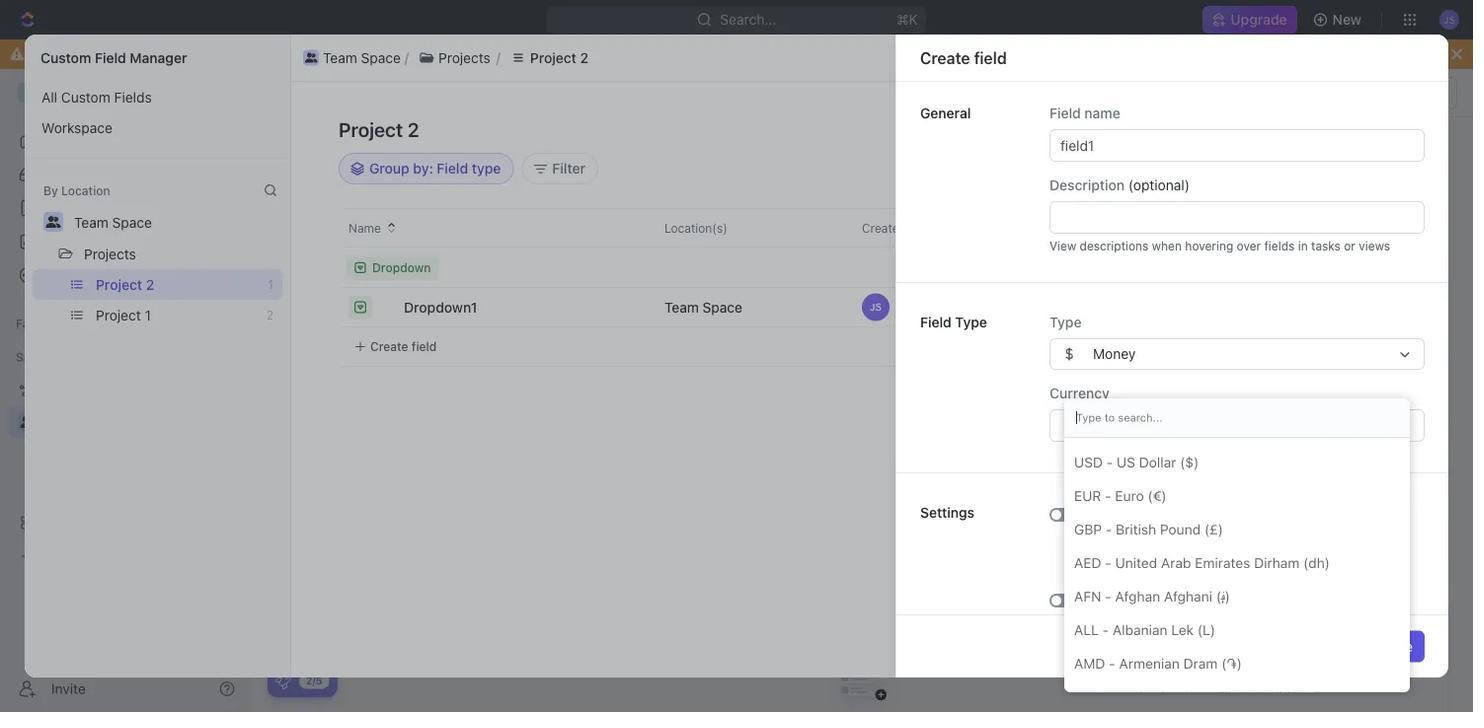 Task type: describe. For each thing, give the bounding box(es) containing it.
1 vertical spatial project 2
[[339, 117, 419, 141]]

all
[[41, 89, 57, 105]]

(֏)
[[1222, 656, 1242, 672]]

pinned pinned custom fields will always be displayed in task view, even if empty.
[[1085, 591, 1415, 643]]

you
[[549, 46, 573, 62]]

project 2 button
[[500, 46, 598, 70]]

1 horizontal spatial create field
[[920, 48, 1007, 67]]

row containing location(s)
[[637, 208, 1427, 248]]

date created
[[1059, 221, 1133, 235]]

2 pinned from the top
[[1085, 613, 1123, 627]]

gantt link
[[649, 207, 689, 235]]

favorites
[[16, 317, 68, 331]]

map
[[363, 329, 391, 345]]

inherited from
[[1257, 221, 1338, 235]]

by
[[43, 184, 58, 197]]

team up dashboards
[[74, 214, 108, 231]]

dashboards link
[[8, 226, 243, 258]]

1 horizontal spatial projects button
[[409, 46, 500, 70]]

team up "overview" link
[[299, 148, 367, 180]]

in up gbp - british pound (£)
[[1146, 505, 1157, 521]]

aed - united arab emirates dirham (dh)
[[1074, 555, 1330, 572]]

(optional)
[[1128, 177, 1190, 194]]

fields inside the pinned pinned custom fields will always be displayed in task view, even if empty.
[[1173, 613, 1206, 627]]

afn
[[1074, 589, 1101, 605]]

dollar inside popup button
[[1129, 418, 1167, 434]]

field inside 'create new field' button
[[1362, 121, 1390, 137]]

create new field
[[1284, 121, 1390, 137]]

no lists icon. image
[[823, 644, 902, 713]]

descriptions
[[1080, 239, 1149, 253]]

1 vertical spatial us
[[1117, 455, 1135, 471]]

new button
[[1305, 4, 1373, 36]]

team space up the overview
[[299, 148, 458, 180]]

1 required from the top
[[1085, 505, 1142, 521]]

doc
[[499, 154, 525, 170]]

onboarding checklist button element
[[275, 674, 291, 690]]

john smith row group
[[637, 249, 1427, 367]]

press space to select this row. row up currency
[[637, 328, 1427, 367]]

2 inside project 2 button
[[580, 49, 589, 66]]

usd inside usd - us dollar ($) popup button
[[1064, 418, 1093, 434]]

onboarding checklist button image
[[275, 674, 291, 690]]

fields inside required in tasks required custom fields must be filled out when creating tasks in all the locations where the custom field is used in your workspace.
[[1185, 527, 1218, 541]]

do you want to enable browser notifications? enable hide this
[[527, 46, 946, 62]]

workshop agenda template link
[[689, 353, 1036, 385]]

field up all custom fields
[[95, 50, 126, 66]]

in down inherited from
[[1298, 239, 1308, 253]]

1 pinned from the top
[[1085, 591, 1129, 607]]

dropdown1 row group
[[291, 249, 686, 367]]

2 created from the left
[[1089, 221, 1133, 235]]

add for add existing field
[[1141, 121, 1167, 137]]

project 2 inside button
[[530, 49, 589, 66]]

do
[[527, 46, 545, 62]]

2 left task 'button'
[[408, 117, 419, 141]]

project down team space link
[[339, 117, 403, 141]]

field left name
[[1050, 105, 1081, 121]]

description (optional)
[[1050, 177, 1190, 194]]

- right the afn
[[1105, 589, 1111, 605]]

drop
[[1199, 365, 1228, 380]]

all custom fields
[[41, 89, 152, 105]]

0 horizontal spatial tasks
[[1085, 544, 1115, 557]]

1 vertical spatial usd
[[1074, 455, 1103, 471]]

euro
[[1115, 488, 1144, 505]]

(l)
[[1198, 623, 1216, 639]]

currency
[[1050, 386, 1110, 402]]

your
[[1085, 560, 1110, 574]]

mind map
[[328, 329, 391, 345]]

amd - armenian dram (֏)
[[1074, 656, 1242, 672]]

projects inside list
[[438, 49, 491, 66]]

1 vertical spatial projects
[[84, 246, 136, 262]]

attach
[[1305, 365, 1343, 380]]

will
[[1209, 613, 1228, 627]]

new
[[1331, 121, 1358, 137]]

home link
[[8, 125, 243, 157]]

location
[[61, 184, 110, 197]]

settings
[[920, 505, 975, 521]]

all
[[1131, 544, 1144, 557]]

creating
[[1355, 527, 1400, 541]]

1 horizontal spatial tasks
[[1161, 505, 1194, 521]]

gantt
[[653, 213, 689, 229]]

create new field button
[[1272, 114, 1402, 145]]

grid containing dropdown1
[[291, 208, 1427, 672]]

create task
[[916, 497, 993, 513]]

field inside add existing field button
[[1225, 121, 1253, 137]]

- right gbp
[[1106, 522, 1112, 538]]

arab
[[1161, 555, 1191, 572]]

empty.
[[1126, 629, 1163, 643]]

0 horizontal spatial team space button
[[65, 206, 161, 238]]

cell inside dropdown1 row group
[[291, 288, 341, 328]]

in inside the pinned pinned custom fields will always be displayed in task view, even if empty.
[[1345, 613, 1355, 627]]

workshop agenda template
[[724, 360, 903, 377]]

pound
[[1160, 522, 1201, 538]]

add existing field
[[1141, 121, 1253, 137]]

view descriptions when hovering over fields in tasks or views
[[1050, 239, 1390, 253]]

project inside button
[[530, 49, 577, 66]]

john smith
[[898, 299, 964, 315]]

afghani
[[1164, 589, 1213, 605]]

new
[[1333, 11, 1362, 28]]

create task button
[[904, 490, 1005, 521]]

overview
[[325, 213, 386, 229]]

in right used
[[1400, 544, 1410, 557]]

1 horizontal spatial team space button
[[299, 46, 405, 70]]

to for attach
[[1290, 365, 1302, 380]]

project 1
[[96, 307, 151, 323]]

dashboards
[[47, 234, 124, 250]]

afghan
[[1115, 589, 1160, 605]]

required in tasks required custom fields must be filled out when creating tasks in all the locations where the custom field is used in your workspace.
[[1085, 505, 1410, 574]]

2 left recent
[[266, 309, 274, 322]]

date
[[1059, 221, 1086, 235]]

dropdown button
[[347, 256, 439, 280]]

add for add task
[[1331, 157, 1357, 173]]

- right aed
[[1105, 555, 1112, 572]]

field left the type
[[920, 314, 952, 331]]

ang - netherlands antillean guilder (ƒ)
[[1074, 690, 1323, 706]]

eur - euro (€)
[[1074, 488, 1167, 505]]

when inside required in tasks required custom fields must be filled out when creating tasks in all the locations where the custom field is used in your workspace.
[[1321, 527, 1351, 541]]

press space to select this row. row down "date"
[[637, 249, 1427, 288]]

british
[[1116, 522, 1156, 538]]

tree inside sidebar navigation
[[8, 373, 243, 573]]

lek
[[1171, 623, 1194, 639]]

enable
[[628, 46, 672, 62]]

1 created from the left
[[862, 221, 906, 235]]

workspace button
[[33, 113, 282, 143]]

1 the from the left
[[1147, 544, 1165, 557]]

2 horizontal spatial tasks
[[1311, 239, 1341, 253]]

all
[[1074, 623, 1099, 639]]

space inside list
[[361, 49, 401, 66]]

usd - us dollar ($) inside usd - us dollar ($) popup button
[[1064, 418, 1189, 434]]

(dh)
[[1303, 555, 1330, 572]]



Task type: vqa. For each thing, say whether or not it's contained in the screenshot.
the 26-50
no



Task type: locate. For each thing, give the bounding box(es) containing it.
by
[[910, 221, 923, 235]]

1 vertical spatial dollar
[[1139, 455, 1176, 471]]

0 vertical spatial create field
[[920, 48, 1007, 67]]

add task
[[1331, 157, 1390, 173]]

field down dropdown1
[[412, 340, 437, 354]]

1 vertical spatial pinned
[[1085, 613, 1123, 627]]

1 vertical spatial projects button
[[75, 238, 145, 270]]

0 horizontal spatial projects button
[[75, 238, 145, 270]]

browser
[[676, 46, 729, 62]]

dram
[[1183, 656, 1218, 672]]

manager
[[130, 50, 187, 66]]

usd up the eur
[[1074, 455, 1103, 471]]

0 vertical spatial pinned
[[1085, 591, 1129, 607]]

team space button up team space link
[[299, 46, 405, 70]]

albanian
[[1113, 623, 1168, 639]]

custom inside "button"
[[61, 89, 110, 105]]

projects
[[438, 49, 491, 66], [84, 246, 136, 262]]

0 vertical spatial required
[[1085, 505, 1142, 521]]

task inside the pinned pinned custom fields will always be displayed in task view, even if empty.
[[1359, 613, 1384, 627]]

tasks
[[1311, 239, 1341, 253], [1161, 505, 1194, 521], [1085, 544, 1115, 557]]

used
[[1370, 544, 1397, 557]]

2 the from the left
[[1260, 544, 1278, 557]]

spaces
[[16, 351, 58, 364]]

1 horizontal spatial project 2
[[339, 117, 419, 141]]

press space to select this row. row containing dropdown1
[[291, 288, 637, 328]]

required up all
[[1085, 527, 1135, 541]]

getting started
[[283, 400, 421, 423]]

all custom fields button
[[33, 82, 282, 113]]

team right user group icon
[[323, 49, 357, 66]]

project left enable
[[530, 49, 577, 66]]

(£)
[[1205, 522, 1223, 538]]

1 horizontal spatial created
[[1089, 221, 1133, 235]]

0 vertical spatial dollar
[[1129, 418, 1167, 434]]

over
[[1237, 239, 1261, 253]]

1 vertical spatial be
[[1272, 613, 1286, 627]]

0 horizontal spatial when
[[1152, 239, 1182, 253]]

custom inside the pinned pinned custom fields will always be displayed in task view, even if empty.
[[1127, 613, 1170, 627]]

always
[[1231, 613, 1268, 627]]

press space to select this row. row
[[637, 249, 1427, 288], [291, 288, 637, 328], [637, 288, 1427, 328], [1352, 288, 1401, 328], [637, 328, 1427, 367]]

usd - us dollar ($) up euro
[[1074, 455, 1199, 471]]

0 vertical spatial usd
[[1064, 418, 1093, 434]]

grid
[[291, 208, 1427, 672]]

1 vertical spatial fields
[[1185, 527, 1218, 541]]

pinned down your
[[1085, 591, 1129, 607]]

docs
[[47, 200, 80, 216], [697, 292, 735, 311]]

($) inside usd - us dollar ($) popup button
[[1170, 418, 1189, 434]]

field
[[95, 50, 126, 66], [1050, 105, 1081, 121], [920, 314, 952, 331], [1327, 544, 1354, 557]]

press space to select this row. row containing john smith
[[637, 288, 1427, 328]]

0 horizontal spatial docs
[[47, 200, 80, 216]]

search...
[[720, 11, 777, 28]]

create inside dropdown1 row group
[[370, 340, 408, 354]]

field inside required in tasks required custom fields must be filled out when creating tasks in all the locations where the custom field is used in your workspace.
[[1327, 544, 1354, 557]]

even
[[1085, 629, 1112, 643]]

2 vertical spatial project 2
[[96, 276, 154, 293]]

press space to select this row. row inside dropdown1 row group
[[291, 288, 637, 328]]

create field down dropdown1
[[370, 340, 437, 354]]

team space right user group icon
[[323, 49, 401, 66]]

press space to select this row. row down dropdown
[[291, 288, 637, 328]]

row group
[[1352, 249, 1401, 367]]

team inside team space link
[[288, 84, 324, 101]]

gbp
[[1074, 522, 1102, 538]]

1 vertical spatial usd - us dollar ($)
[[1074, 455, 1199, 471]]

docs link
[[8, 193, 243, 224]]

- right ang
[[1107, 690, 1114, 706]]

project 2
[[530, 49, 589, 66], [339, 117, 419, 141], [96, 276, 154, 293]]

view,
[[1387, 613, 1415, 627]]

Enter name... text field
[[1050, 129, 1425, 162]]

gbp - british pound (£)
[[1074, 522, 1223, 538]]

0 horizontal spatial project 2
[[96, 276, 154, 293]]

1 horizontal spatial to
[[1290, 365, 1302, 380]]

field right existing
[[1225, 121, 1253, 137]]

be left filled
[[1252, 527, 1266, 541]]

add existing field button
[[1129, 114, 1265, 145]]

when right out
[[1321, 527, 1351, 541]]

Type to search... field
[[1064, 399, 1410, 438]]

0 vertical spatial usd - us dollar ($)
[[1064, 418, 1189, 434]]

1 vertical spatial list
[[25, 82, 290, 143]]

fields
[[1264, 239, 1295, 253]]

1 horizontal spatial projects
[[438, 49, 491, 66]]

0 vertical spatial project 2
[[530, 49, 589, 66]]

0 vertical spatial docs
[[47, 200, 80, 216]]

the right all
[[1147, 544, 1165, 557]]

list down ⌘k
[[299, 46, 1409, 70]]

to right want
[[612, 46, 625, 62]]

projects button
[[409, 46, 500, 70], [75, 238, 145, 270]]

required
[[1085, 505, 1142, 521], [1085, 527, 1135, 541]]

1 vertical spatial ($)
[[1180, 455, 1199, 471]]

0 vertical spatial team space button
[[299, 46, 405, 70]]

1 vertical spatial required
[[1085, 527, 1135, 541]]

1 horizontal spatial when
[[1321, 527, 1351, 541]]

- up "eur - euro (€)"
[[1107, 455, 1113, 471]]

0 horizontal spatial be
[[1252, 527, 1266, 541]]

field name
[[1050, 105, 1120, 121]]

inbox link
[[8, 159, 243, 191]]

⌘k
[[897, 11, 918, 28]]

pinned
[[1085, 591, 1129, 607], [1085, 613, 1123, 627]]

1 vertical spatial team space button
[[65, 206, 161, 238]]

mind map link
[[292, 321, 639, 353]]

usd down currency
[[1064, 418, 1093, 434]]

0 horizontal spatial created
[[862, 221, 906, 235]]

0 vertical spatial tasks
[[1311, 239, 1341, 253]]

getting
[[283, 400, 351, 423]]

None text field
[[1050, 201, 1425, 234]]

projects button left do
[[409, 46, 500, 70]]

add left existing
[[1141, 121, 1167, 137]]

views
[[1359, 239, 1390, 253]]

1 horizontal spatial the
[[1260, 544, 1278, 557]]

be inside the pinned pinned custom fields will always be displayed in task view, even if empty.
[[1272, 613, 1286, 627]]

create inside button
[[1369, 639, 1413, 655]]

1 vertical spatial to
[[1290, 365, 1302, 380]]

list
[[299, 46, 1409, 70], [25, 82, 290, 143], [25, 270, 290, 331]]

(€)
[[1148, 488, 1167, 505]]

- down currency
[[1097, 418, 1103, 434]]

drop files here to attach
[[1199, 365, 1343, 380]]

template
[[845, 360, 903, 377]]

must
[[1221, 527, 1249, 541]]

general
[[920, 105, 971, 121]]

- inside popup button
[[1097, 418, 1103, 434]]

team space button down location
[[65, 206, 161, 238]]

invite
[[51, 681, 86, 698]]

project down dashboards "link"
[[96, 307, 141, 323]]

2 right you
[[580, 49, 589, 66]]

2
[[580, 49, 589, 66], [408, 117, 419, 141], [146, 276, 154, 293], [266, 309, 274, 322]]

field inside create field button
[[412, 340, 437, 354]]

0 vertical spatial add
[[1141, 121, 1167, 137]]

field left is
[[1327, 544, 1354, 557]]

or
[[1344, 239, 1356, 253]]

Task Name text field
[[445, 246, 1032, 270]]

to right here on the bottom of the page
[[1290, 365, 1302, 380]]

sidebar navigation
[[0, 69, 252, 713]]

1 vertical spatial tasks
[[1161, 505, 1194, 521]]

fields down afghani
[[1173, 613, 1206, 627]]

projects button down the docs link
[[75, 238, 145, 270]]

add task button
[[1319, 149, 1402, 181]]

team space down user group icon
[[288, 84, 368, 101]]

list down manager
[[25, 82, 290, 143]]

workspace
[[41, 119, 112, 136]]

created left by
[[862, 221, 906, 235]]

0 horizontal spatial create field
[[370, 340, 437, 354]]

dropdown
[[372, 261, 431, 275]]

from
[[1310, 221, 1338, 235]]

column header
[[291, 208, 341, 248]]

table link
[[722, 207, 761, 235]]

us up euro
[[1117, 455, 1135, 471]]

project 2 down team space link
[[339, 117, 419, 141]]

when left hovering
[[1152, 239, 1182, 253]]

fields up workspace button
[[114, 89, 152, 105]]

usd - us dollar ($) button
[[1064, 409, 1410, 443]]

0 vertical spatial be
[[1252, 527, 1266, 541]]

field type
[[920, 314, 987, 331]]

create field up general
[[920, 48, 1007, 67]]

in right the 'displayed'
[[1345, 613, 1355, 627]]

- right amd
[[1109, 656, 1115, 672]]

usd - us dollar ($) down currency
[[1064, 418, 1189, 434]]

view
[[1050, 239, 1076, 253]]

to for enable
[[612, 46, 625, 62]]

user group image
[[305, 53, 317, 63]]

pinned up even
[[1085, 613, 1123, 627]]

here
[[1260, 365, 1286, 380]]

us inside usd - us dollar ($) popup button
[[1107, 418, 1126, 434]]

docs down task name text field
[[697, 292, 735, 311]]

2 vertical spatial fields
[[1173, 613, 1206, 627]]

name row
[[291, 208, 637, 248]]

project 2 up project 1
[[96, 276, 154, 293]]

2 up project 1
[[146, 276, 154, 293]]

1 vertical spatial 1
[[145, 307, 151, 323]]

by location
[[43, 184, 110, 197]]

us down currency
[[1107, 418, 1126, 434]]

40%
[[283, 435, 314, 449]]

0 vertical spatial list
[[299, 46, 1409, 70]]

0 horizontal spatial to
[[612, 46, 625, 62]]

0 vertical spatial projects
[[438, 49, 491, 66]]

fields up locations
[[1185, 527, 1218, 541]]

mind
[[328, 329, 359, 345]]

projects left do
[[438, 49, 491, 66]]

fields inside "button"
[[114, 89, 152, 105]]

team space inside list
[[323, 49, 401, 66]]

field right this
[[974, 48, 1007, 67]]

custom
[[40, 50, 91, 66], [61, 89, 110, 105], [1138, 527, 1181, 541], [1281, 544, 1324, 557], [1127, 613, 1170, 627]]

1 vertical spatial create field
[[370, 340, 437, 354]]

add down new at the top right of the page
[[1331, 157, 1357, 173]]

1 horizontal spatial docs
[[697, 292, 735, 311]]

is
[[1357, 544, 1367, 557]]

1 vertical spatial when
[[1321, 527, 1351, 541]]

guilder
[[1258, 690, 1304, 706]]

be inside required in tasks required custom fields must be filled out when creating tasks in all the locations where the custom field is used in your workspace.
[[1252, 527, 1266, 541]]

projects down the docs link
[[84, 246, 136, 262]]

project 2 left enable
[[530, 49, 589, 66]]

displayed
[[1289, 613, 1342, 627]]

row
[[637, 208, 1427, 248]]

1 horizontal spatial add
[[1331, 157, 1357, 173]]

0 horizontal spatial add
[[1141, 121, 1167, 137]]

cell
[[637, 249, 834, 288], [834, 249, 1032, 288], [1032, 249, 1229, 288], [1229, 249, 1427, 288], [1352, 249, 1401, 288], [291, 288, 341, 328], [1032, 288, 1229, 328], [1229, 288, 1427, 328], [1352, 288, 1401, 328], [637, 328, 834, 367], [834, 328, 1032, 367], [1032, 328, 1229, 367], [1229, 328, 1427, 367], [1352, 328, 1401, 367]]

the
[[1147, 544, 1165, 557], [1260, 544, 1278, 557]]

2 horizontal spatial project 2
[[530, 49, 589, 66]]

inbox
[[47, 166, 82, 183]]

agenda
[[792, 360, 841, 377]]

workspace.
[[1113, 560, 1179, 574]]

user group image
[[20, 417, 35, 429]]

in left all
[[1118, 544, 1128, 557]]

create field inside button
[[370, 340, 437, 354]]

field right new at the top right of the page
[[1362, 121, 1390, 137]]

docs inside sidebar navigation
[[47, 200, 80, 216]]

0 horizontal spatial 1
[[145, 307, 151, 323]]

locations
[[1168, 544, 1219, 557]]

doc button
[[499, 139, 525, 186]]

team space button
[[299, 46, 405, 70], [65, 206, 161, 238]]

list containing all custom fields
[[25, 82, 290, 143]]

0 vertical spatial ($)
[[1170, 418, 1189, 434]]

upgrade
[[1231, 11, 1287, 28]]

0 vertical spatial to
[[612, 46, 625, 62]]

project up project 1
[[96, 276, 142, 293]]

0 horizontal spatial the
[[1147, 544, 1165, 557]]

tree
[[8, 373, 243, 573]]

list down dashboards "link"
[[25, 270, 290, 331]]

task
[[445, 154, 475, 170], [1360, 157, 1390, 173], [963, 497, 993, 513], [1359, 613, 1384, 627]]

docs down by
[[47, 200, 80, 216]]

0 vertical spatial fields
[[114, 89, 152, 105]]

created
[[862, 221, 906, 235], [1089, 221, 1133, 235]]

0 vertical spatial us
[[1107, 418, 1126, 434]]

field
[[974, 48, 1007, 67], [1225, 121, 1253, 137], [1362, 121, 1390, 137], [412, 340, 437, 354]]

tasks up pound
[[1161, 505, 1194, 521]]

where
[[1222, 544, 1256, 557]]

team down user group icon
[[288, 84, 324, 101]]

created up the descriptions
[[1089, 221, 1133, 235]]

reminder
[[549, 154, 611, 170]]

project
[[530, 49, 577, 66], [339, 117, 403, 141], [96, 276, 142, 293], [96, 307, 141, 323]]

2 required from the top
[[1085, 527, 1135, 541]]

the down filled
[[1260, 544, 1278, 557]]

0 vertical spatial projects button
[[409, 46, 500, 70]]

list containing team space
[[299, 46, 1409, 70]]

press space to select this row. row down views
[[1352, 288, 1401, 328]]

this
[[922, 46, 946, 62]]

(ƒ)
[[1308, 690, 1323, 706]]

tasks down from
[[1311, 239, 1341, 253]]

created by
[[862, 221, 923, 235]]

0 horizontal spatial projects
[[84, 246, 136, 262]]

name
[[1085, 105, 1120, 121]]

1 horizontal spatial be
[[1272, 613, 1286, 627]]

hide
[[888, 46, 918, 62]]

- left if on the bottom right
[[1103, 623, 1109, 639]]

be right always
[[1272, 613, 1286, 627]]

eur
[[1074, 488, 1101, 505]]

1 horizontal spatial 1
[[268, 278, 274, 292]]

list containing project 2
[[25, 270, 290, 331]]

required down "eur - euro (€)"
[[1085, 505, 1142, 521]]

press space to select this row. row down view
[[637, 288, 1427, 328]]

team space up dashboards
[[74, 214, 152, 231]]

0 vertical spatial when
[[1152, 239, 1182, 253]]

- right the eur
[[1105, 488, 1111, 505]]

2 vertical spatial list
[[25, 270, 290, 331]]

1 vertical spatial add
[[1331, 157, 1357, 173]]

inherited
[[1257, 221, 1306, 235]]

1 vertical spatial docs
[[697, 292, 735, 311]]

0 vertical spatial 1
[[268, 278, 274, 292]]

2 vertical spatial tasks
[[1085, 544, 1115, 557]]

files
[[1231, 365, 1256, 380]]

if
[[1115, 629, 1122, 643]]

enable
[[834, 46, 878, 62]]

tasks up your
[[1085, 544, 1115, 557]]



